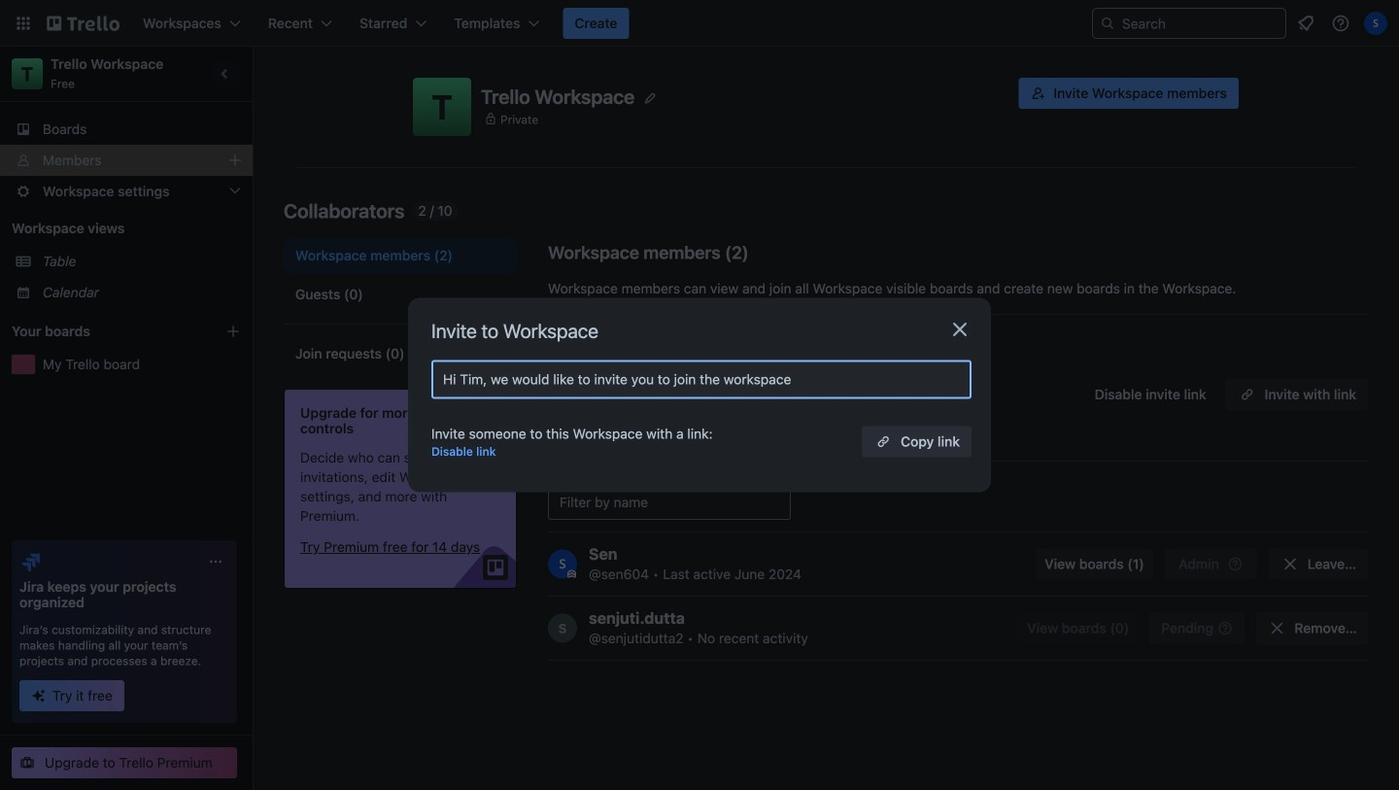 Task type: describe. For each thing, give the bounding box(es) containing it.
none search field inside primary "element"
[[1093, 8, 1287, 39]]

search image
[[1100, 16, 1116, 31]]

senjuti.dutta (senjutidutta2) image
[[548, 614, 577, 643]]

add board image
[[226, 324, 241, 339]]

Filter by name text field
[[548, 485, 791, 520]]

sen (sen604) image
[[548, 550, 577, 579]]

premium icon image
[[31, 688, 47, 704]]

primary element
[[0, 0, 1400, 47]]

open information menu image
[[1332, 14, 1351, 33]]

Email address or name text field
[[443, 366, 968, 393]]

sen (sen604) image
[[1365, 12, 1388, 35]]

your boards with 1 items element
[[12, 320, 196, 343]]



Task type: locate. For each thing, give the bounding box(es) containing it.
close image
[[949, 318, 972, 341]]

workspace navigation collapse icon image
[[212, 60, 239, 87]]

0 notifications image
[[1295, 12, 1318, 35]]

jira image
[[19, 550, 43, 574], [19, 550, 43, 574]]

Search field
[[1093, 8, 1287, 39]]

status
[[413, 201, 458, 221]]

None search field
[[1093, 8, 1287, 39]]



Task type: vqa. For each thing, say whether or not it's contained in the screenshot.
A
no



